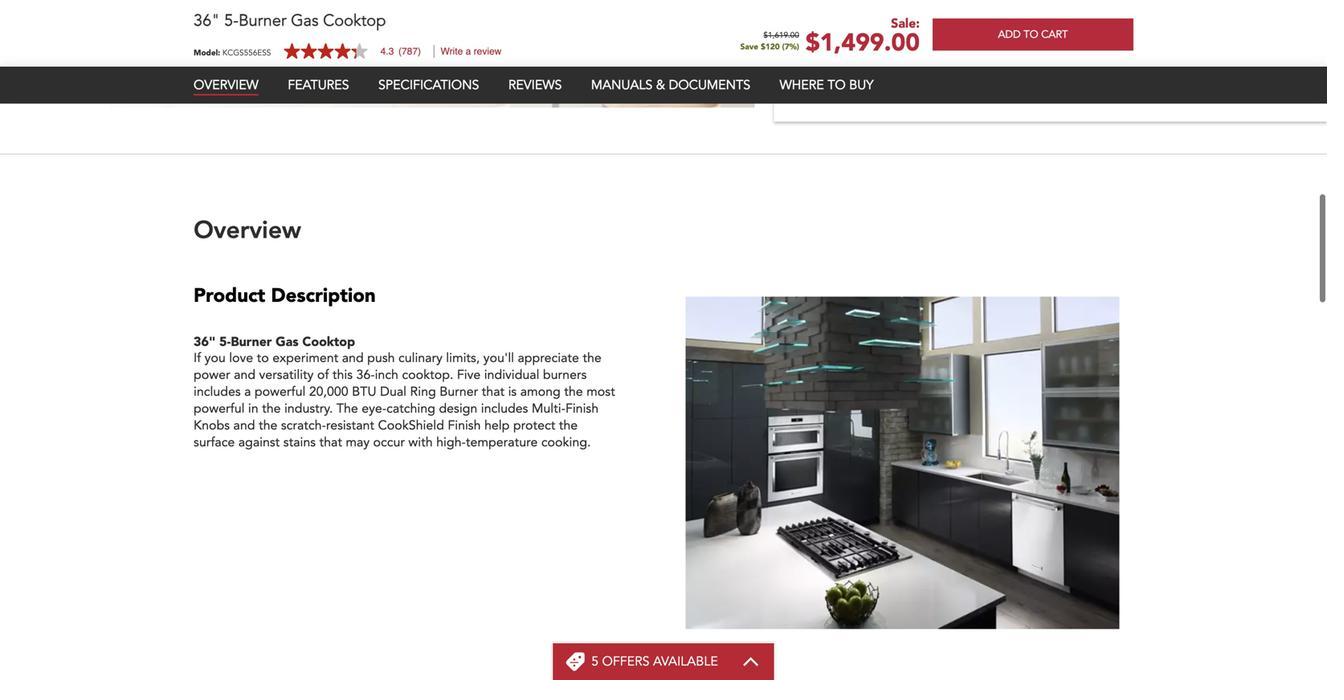 Task type: describe. For each thing, give the bounding box(es) containing it.
features link
[[288, 76, 349, 94]]

3
[[870, 19, 877, 36]]

5- for 36" 5-burner gas cooktop
[[224, 10, 239, 32]]

‡‡
[[262, 7, 273, 17]]

most
[[587, 387, 615, 399]]

36" for 36" 5-burner gas cooktop if you love to experiment and push culinary limits, you'll appreciate the power and versatility of this 36-inch cooktop. five individual burners includes a powerful 20,000 btu dual ring burner that is among the most powerful in the industry. the eye-catching design includes multi-finish knobs and the scratch-resistant cookshield finish help protect the surface against stains that may occur with high-temperature cooking.
[[194, 334, 216, 351]]

offers
[[602, 653, 650, 671]]

+ for standard warranty + 5 years
[[1213, 2, 1222, 19]]

experiment
[[273, 353, 339, 366]]

power
[[194, 370, 230, 383]]

0 vertical spatial that
[[482, 387, 505, 399]]

heading containing 5
[[592, 653, 718, 671]]

5- for 36" 5-burner gas cooktop if you love to experiment and push culinary limits, you'll appreciate the power and versatility of this 36-inch cooktop. five individual burners includes a powerful 20,000 btu dual ring burner that is among the most powerful in the industry. the eye-catching design includes multi-finish knobs and the scratch-resistant cookshield finish help protect the surface against stains that may occur with high-temperature cooking.
[[219, 334, 231, 351]]

—
[[914, 19, 927, 36]]

cart
[[1042, 27, 1068, 42]]

btu
[[352, 387, 377, 399]]

resistant
[[326, 420, 375, 433]]

specifications
[[378, 76, 479, 94]]

occur
[[373, 437, 405, 450]]

write a review button
[[441, 46, 502, 57]]

where to buy
[[780, 76, 874, 94]]

among
[[520, 387, 561, 399]]

this
[[333, 370, 353, 383]]

0 horizontal spatial 5
[[592, 653, 599, 671]]

features
[[288, 76, 349, 94]]

high-
[[436, 437, 466, 450]]

kcgs556ess
[[223, 47, 271, 58]]

price matching ‡‡
[[155, 7, 273, 22]]

price
[[155, 10, 190, 22]]

add to cart button
[[933, 18, 1134, 51]]

cooktop for 36" 5-burner gas cooktop if you love to experiment and push culinary limits, you'll appreciate the power and versatility of this 36-inch cooktop. five individual burners includes a powerful 20,000 btu dual ring burner that is among the most powerful in the industry. the eye-catching design includes multi-finish knobs and the scratch-resistant cookshield finish help protect the surface against stains that may occur with high-temperature cooking.
[[302, 334, 355, 351]]

0 vertical spatial powerful
[[255, 387, 306, 399]]

versatility
[[259, 370, 314, 383]]

&
[[656, 76, 665, 94]]

of
[[317, 370, 329, 383]]

eye-
[[362, 403, 387, 416]]

surface
[[194, 437, 235, 450]]

manuals & documents link
[[591, 76, 751, 94]]

1 horizontal spatial finish
[[566, 403, 599, 416]]

36-
[[356, 370, 375, 383]]

with
[[409, 437, 433, 450]]

0 vertical spatial and
[[342, 353, 364, 366]]

to
[[1024, 27, 1039, 42]]

2 vertical spatial burner
[[440, 387, 478, 399]]

(7%)
[[782, 41, 800, 52]]

you'll
[[484, 353, 514, 366]]

$1,619.00 save $120 (7%)
[[741, 32, 800, 52]]

reviews
[[509, 76, 562, 94]]

product description
[[194, 283, 376, 309]]

model: kcgs556ess
[[194, 47, 271, 58]]

1 horizontal spatial includes
[[481, 403, 528, 416]]

$1,619.00
[[764, 32, 800, 40]]

against
[[238, 437, 280, 450]]

sale: $1,499.00
[[806, 15, 920, 59]]

0 vertical spatial includes
[[194, 387, 241, 399]]

$96.77
[[930, 19, 972, 36]]

where to buy link
[[780, 76, 874, 94]]

burner for 36" 5-burner gas cooktop
[[239, 10, 287, 32]]

gas for 36" 5-burner gas cooktop if you love to experiment and push culinary limits, you'll appreciate the power and versatility of this 36-inch cooktop. five individual burners includes a powerful 20,000 btu dual ring burner that is among the most powerful in the industry. the eye-catching design includes multi-finish knobs and the scratch-resistant cookshield finish help protect the surface against stains that may occur with high-temperature cooking.
[[276, 334, 299, 351]]

standard for 3
[[862, 2, 913, 19]]

add
[[998, 27, 1021, 42]]

0 horizontal spatial that
[[319, 437, 342, 450]]

promo tag image
[[566, 653, 585, 672]]

sign in link
[[216, 63, 285, 104]]

1 horizontal spatial a
[[466, 46, 471, 57]]

36" 5-burner gas cooktop if you love to experiment and push culinary limits, you'll appreciate the power and versatility of this 36-inch cooktop. five individual burners includes a powerful 20,000 btu dual ring burner that is among the most powerful in the industry. the eye-catching design includes multi-finish knobs and the scratch-resistant cookshield finish help protect the surface against stains that may occur with high-temperature cooking.
[[194, 334, 615, 450]]

burner for 36" 5-burner gas cooktop if you love to experiment and push culinary limits, you'll appreciate the power and versatility of this 36-inch cooktop. five individual burners includes a powerful 20,000 btu dual ring burner that is among the most powerful in the industry. the eye-catching design includes multi-finish knobs and the scratch-resistant cookshield finish help protect the surface against stains that may occur with high-temperature cooking.
[[231, 334, 272, 351]]

culinary
[[399, 353, 443, 366]]

is
[[508, 387, 517, 399]]

specifications link
[[378, 76, 479, 94]]

$120
[[761, 41, 780, 52]]

+ for standard warranty + 3 years — $96.77
[[972, 2, 980, 19]]

individual
[[484, 370, 540, 383]]

you
[[205, 353, 226, 366]]

limits,
[[446, 353, 480, 366]]

ring
[[410, 387, 436, 399]]

matching
[[194, 10, 262, 22]]

the up against
[[259, 420, 278, 433]]

manuals
[[591, 76, 653, 94]]

4.3 (787)
[[381, 46, 421, 57]]

standard warranty + 5 years
[[1103, 2, 1222, 36]]



Task type: vqa. For each thing, say whether or not it's contained in the screenshot.
Save
yes



Task type: locate. For each thing, give the bounding box(es) containing it.
five
[[457, 370, 481, 383]]

warranty for standard warranty + 3 years — $96.77
[[917, 2, 968, 19]]

5- up you
[[219, 334, 231, 351]]

1 vertical spatial cooktop
[[302, 334, 355, 351]]

includes up help
[[481, 403, 528, 416]]

warranty inside standard warranty + 5 years
[[1158, 2, 1209, 19]]

36" inside 36" 5-burner gas cooktop if you love to experiment and push culinary limits, you'll appreciate the power and versatility of this 36-inch cooktop. five individual burners includes a powerful 20,000 btu dual ring burner that is among the most powerful in the industry. the eye-catching design includes multi-finish knobs and the scratch-resistant cookshield finish help protect the surface against stains that may occur with high-temperature cooking.
[[194, 334, 216, 351]]

manuals & documents
[[591, 76, 751, 94]]

5 right cart
[[1107, 19, 1114, 36]]

model:
[[194, 47, 220, 58]]

1 horizontal spatial years
[[1118, 19, 1148, 36]]

standard inside standard warranty + 3 years — $96.77
[[862, 2, 913, 19]]

in
[[248, 403, 258, 416]]

1 vertical spatial 5
[[592, 653, 599, 671]]

where
[[780, 76, 824, 94]]

gas up experiment
[[276, 334, 299, 351]]

36" for 36" 5-burner gas cooktop
[[194, 10, 220, 32]]

5- inside 36" 5-burner gas cooktop if you love to experiment and push culinary limits, you'll appreciate the power and versatility of this 36-inch cooktop. five individual burners includes a powerful 20,000 btu dual ring burner that is among the most powerful in the industry. the eye-catching design includes multi-finish knobs and the scratch-resistant cookshield finish help protect the surface against stains that may occur with high-temperature cooking.
[[219, 334, 231, 351]]

warranty inside standard warranty + 3 years — $96.77
[[917, 2, 968, 19]]

5- up model: kcgs556ess
[[224, 10, 239, 32]]

1 horizontal spatial powerful
[[255, 387, 306, 399]]

years for 3
[[880, 19, 910, 36]]

temperature
[[466, 437, 538, 450]]

(787)
[[399, 46, 421, 57]]

years right 3
[[880, 19, 910, 36]]

includes
[[194, 387, 241, 399], [481, 403, 528, 416]]

1 + from the left
[[972, 2, 980, 19]]

1 vertical spatial to
[[257, 353, 269, 366]]

stains
[[283, 437, 316, 450]]

burner up kcgs556ess
[[239, 10, 287, 32]]

the
[[337, 403, 358, 416]]

industry.
[[284, 403, 333, 416]]

2 warranty from the left
[[1158, 2, 1209, 19]]

1 horizontal spatial that
[[482, 387, 505, 399]]

2 36" from the top
[[194, 334, 216, 351]]

standard
[[862, 2, 913, 19], [1103, 2, 1155, 19]]

scratch-
[[281, 420, 326, 433]]

0 horizontal spatial standard
[[862, 2, 913, 19]]

overview link
[[194, 76, 259, 96]]

help
[[485, 420, 510, 433]]

powerful down versatility
[[255, 387, 306, 399]]

0 vertical spatial overview
[[194, 76, 259, 94]]

burner up love
[[231, 334, 272, 351]]

1 standard from the left
[[862, 2, 913, 19]]

1 horizontal spatial +
[[1213, 2, 1222, 19]]

to
[[828, 76, 846, 94], [257, 353, 269, 366]]

years inside standard warranty + 5 years
[[1118, 19, 1148, 36]]

review
[[474, 46, 502, 57]]

available
[[653, 653, 718, 671]]

finish down design
[[448, 420, 481, 433]]

a inside 36" 5-burner gas cooktop if you love to experiment and push culinary limits, you'll appreciate the power and versatility of this 36-inch cooktop. five individual burners includes a powerful 20,000 btu dual ring burner that is among the most powerful in the industry. the eye-catching design includes multi-finish knobs and the scratch-resistant cookshield finish help protect the surface against stains that may occur with high-temperature cooking.
[[244, 387, 251, 399]]

5 right "promo tag" icon
[[592, 653, 599, 671]]

burner
[[239, 10, 287, 32], [231, 334, 272, 351], [440, 387, 478, 399]]

that
[[482, 387, 505, 399], [319, 437, 342, 450]]

warranty for standard warranty + 5 years
[[1158, 2, 1209, 19]]

documents
[[669, 76, 751, 94]]

sign in
[[216, 77, 258, 89]]

0 horizontal spatial to
[[257, 353, 269, 366]]

the right in
[[262, 403, 281, 416]]

to right love
[[257, 353, 269, 366]]

5 offers available
[[592, 653, 718, 671]]

includes down power
[[194, 387, 241, 399]]

may
[[346, 437, 370, 450]]

1 vertical spatial 36"
[[194, 334, 216, 351]]

 image
[[686, 297, 1120, 630]]

0 horizontal spatial powerful
[[194, 403, 245, 416]]

gas
[[291, 10, 319, 32], [276, 334, 299, 351]]

2 years from the left
[[1118, 19, 1148, 36]]

appreciate
[[518, 353, 579, 366]]

and
[[342, 353, 364, 366], [234, 370, 256, 383], [233, 420, 255, 433]]

36" 5-burner gas cooktop
[[194, 10, 386, 32]]

protect
[[513, 420, 556, 433]]

0 horizontal spatial a
[[244, 387, 251, 399]]

sale:
[[891, 15, 920, 33]]

the up the "burners"
[[583, 353, 602, 366]]

to inside 36" 5-burner gas cooktop if you love to experiment and push culinary limits, you'll appreciate the power and versatility of this 36-inch cooktop. five individual burners includes a powerful 20,000 btu dual ring burner that is among the most powerful in the industry. the eye-catching design includes multi-finish knobs and the scratch-resistant cookshield finish help protect the surface against stains that may occur with high-temperature cooking.
[[257, 353, 269, 366]]

write
[[441, 46, 463, 57]]

$1,499.00
[[806, 27, 920, 59]]

+
[[972, 2, 980, 19], [1213, 2, 1222, 19]]

multi-
[[532, 403, 566, 416]]

cooktop up experiment
[[302, 334, 355, 351]]

36"
[[194, 10, 220, 32], [194, 334, 216, 351]]

a right write
[[466, 46, 471, 57]]

if
[[194, 353, 201, 366]]

standard for 5
[[1103, 2, 1155, 19]]

and down in
[[233, 420, 255, 433]]

+ inside standard warranty + 5 years
[[1213, 2, 1222, 19]]

cooktop for 36" 5-burner gas cooktop
[[323, 10, 386, 32]]

0 vertical spatial a
[[466, 46, 471, 57]]

+ inside standard warranty + 3 years — $96.77
[[972, 2, 980, 19]]

sign
[[216, 77, 243, 89]]

burners
[[543, 370, 587, 383]]

0 vertical spatial to
[[828, 76, 846, 94]]

and down love
[[234, 370, 256, 383]]

1 vertical spatial powerful
[[194, 403, 245, 416]]

write a review
[[441, 46, 502, 57]]

36" up model:
[[194, 10, 220, 32]]

0 vertical spatial cooktop
[[323, 10, 386, 32]]

1 vertical spatial gas
[[276, 334, 299, 351]]

2 overview from the top
[[194, 220, 301, 244]]

gas right ‡‡
[[291, 10, 319, 32]]

1 vertical spatial finish
[[448, 420, 481, 433]]

2 standard from the left
[[1103, 2, 1155, 19]]

reviews link
[[509, 76, 562, 94]]

cookshield
[[378, 420, 444, 433]]

1 vertical spatial that
[[319, 437, 342, 450]]

2 vertical spatial and
[[233, 420, 255, 433]]

a
[[466, 46, 471, 57], [244, 387, 251, 399]]

a up in
[[244, 387, 251, 399]]

1 warranty from the left
[[917, 2, 968, 19]]

5 inside standard warranty + 5 years
[[1107, 19, 1114, 36]]

overview
[[194, 76, 259, 94], [194, 220, 301, 244]]

cooktop up 4.3
[[323, 10, 386, 32]]

1 36" from the top
[[194, 10, 220, 32]]

chevron icon image
[[742, 657, 760, 667]]

1 vertical spatial a
[[244, 387, 251, 399]]

years right cart
[[1118, 19, 1148, 36]]

0 horizontal spatial +
[[972, 2, 980, 19]]

the down the "burners"
[[564, 387, 583, 399]]

and up the this
[[342, 353, 364, 366]]

4.3
[[381, 46, 394, 57]]

cooktop.
[[402, 370, 454, 383]]

product
[[194, 283, 265, 309]]

1 vertical spatial 5-
[[219, 334, 231, 351]]

1 horizontal spatial to
[[828, 76, 846, 94]]

36" up if
[[194, 334, 216, 351]]

1 horizontal spatial 5
[[1107, 19, 1114, 36]]

0 vertical spatial 5-
[[224, 10, 239, 32]]

standard warranty + 3 years — $96.77
[[862, 2, 980, 36]]

in
[[246, 77, 258, 89]]

gas for 36" 5-burner gas cooktop
[[291, 10, 319, 32]]

2 + from the left
[[1213, 2, 1222, 19]]

powerful up knobs on the left
[[194, 403, 245, 416]]

1 vertical spatial burner
[[231, 334, 272, 351]]

1 horizontal spatial standard
[[1103, 2, 1155, 19]]

1 horizontal spatial warranty
[[1158, 2, 1209, 19]]

1 overview from the top
[[194, 76, 259, 94]]

buy
[[850, 76, 874, 94]]

cooking.
[[541, 437, 591, 450]]

0 vertical spatial burner
[[239, 10, 287, 32]]

to left buy
[[828, 76, 846, 94]]

cooktop inside 36" 5-burner gas cooktop if you love to experiment and push culinary limits, you'll appreciate the power and versatility of this 36-inch cooktop. five individual burners includes a powerful 20,000 btu dual ring burner that is among the most powerful in the industry. the eye-catching design includes multi-finish knobs and the scratch-resistant cookshield finish help protect the surface against stains that may occur with high-temperature cooking.
[[302, 334, 355, 351]]

0 horizontal spatial includes
[[194, 387, 241, 399]]

gas inside 36" 5-burner gas cooktop if you love to experiment and push culinary limits, you'll appreciate the power and versatility of this 36-inch cooktop. five individual burners includes a powerful 20,000 btu dual ring burner that is among the most powerful in the industry. the eye-catching design includes multi-finish knobs and the scratch-resistant cookshield finish help protect the surface against stains that may occur with high-temperature cooking.
[[276, 334, 299, 351]]

powerful
[[255, 387, 306, 399], [194, 403, 245, 416]]

1 vertical spatial includes
[[481, 403, 528, 416]]

1 vertical spatial and
[[234, 370, 256, 383]]

dual
[[380, 387, 407, 399]]

1 years from the left
[[880, 19, 910, 36]]

years inside standard warranty + 3 years — $96.77
[[880, 19, 910, 36]]

finish
[[566, 403, 599, 416], [448, 420, 481, 433]]

burner up design
[[440, 387, 478, 399]]

0 horizontal spatial finish
[[448, 420, 481, 433]]

years for 5
[[1118, 19, 1148, 36]]

0 horizontal spatial years
[[880, 19, 910, 36]]

0 vertical spatial gas
[[291, 10, 319, 32]]

design
[[439, 403, 478, 416]]

knobs
[[194, 420, 230, 433]]

heading
[[592, 653, 718, 671]]

love
[[229, 353, 253, 366]]

catching
[[387, 403, 435, 416]]

1 vertical spatial overview
[[194, 220, 301, 244]]

description
[[271, 283, 376, 309]]

push
[[367, 353, 395, 366]]

0 vertical spatial 5
[[1107, 19, 1114, 36]]

cooktop
[[323, 10, 386, 32], [302, 334, 355, 351]]

0 vertical spatial finish
[[566, 403, 599, 416]]

the up the cooking.
[[559, 420, 578, 433]]

0 vertical spatial 36"
[[194, 10, 220, 32]]

0 horizontal spatial warranty
[[917, 2, 968, 19]]

standard inside standard warranty + 5 years
[[1103, 2, 1155, 19]]

inch
[[375, 370, 399, 383]]

that down resistant
[[319, 437, 342, 450]]

save
[[741, 41, 759, 52]]

finish down "most"
[[566, 403, 599, 416]]

that left is
[[482, 387, 505, 399]]



